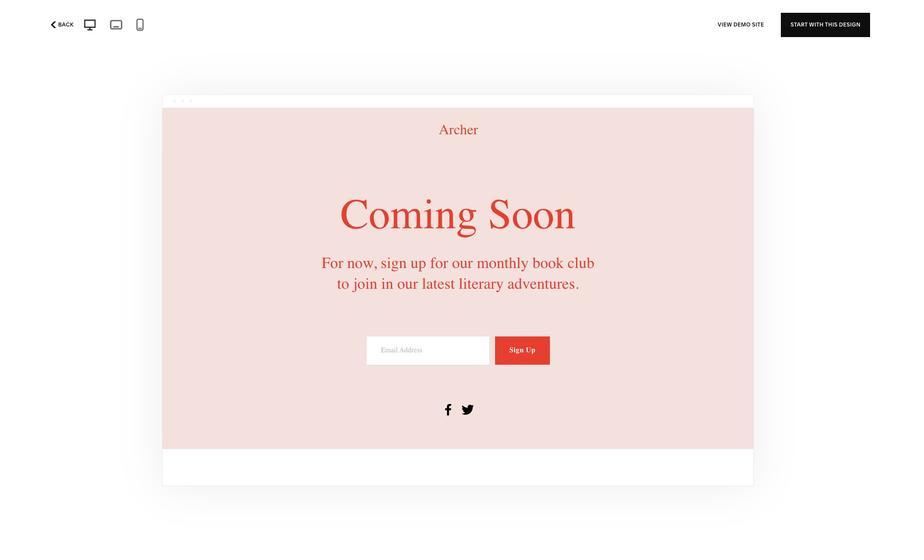 Task type: describe. For each thing, give the bounding box(es) containing it.
online store - portfolio - memberships - blog - scheduling - courses - services - local business
[[19, 22, 339, 31]]

laurie image
[[608, 129, 846, 447]]

oranssi image
[[608, 0, 846, 70]]

4 - from the left
[[172, 22, 175, 31]]

services
[[255, 22, 283, 31]]

store
[[43, 22, 61, 31]]

start with this design
[[791, 21, 861, 28]]

view demo site
[[718, 21, 765, 28]]

6 - from the left
[[250, 22, 253, 31]]

oranssi
[[607, 79, 639, 88]]

preview template on a tablet device image
[[108, 17, 125, 32]]

loam image
[[71, 507, 309, 556]]

memberships
[[102, 22, 149, 31]]

clune image
[[339, 129, 577, 447]]

3 - from the left
[[150, 22, 153, 31]]

local
[[290, 22, 308, 31]]

7 - from the left
[[285, 22, 288, 31]]

with
[[810, 21, 824, 28]]



Task type: locate. For each thing, give the bounding box(es) containing it.
- left local
[[285, 22, 288, 31]]

1 - from the left
[[63, 22, 66, 31]]

2 - from the left
[[98, 22, 100, 31]]

online
[[19, 22, 42, 31]]

view
[[718, 21, 733, 28]]

scheduling
[[176, 22, 214, 31]]

back
[[58, 21, 74, 28]]

site
[[753, 21, 765, 28]]

preview template on a desktop device image
[[81, 18, 99, 32]]

blog
[[155, 22, 170, 31]]

- left courses
[[216, 22, 219, 31]]

demo
[[734, 21, 751, 28]]

back button
[[46, 15, 76, 34]]

start with this design button
[[781, 13, 871, 37]]

maru
[[339, 79, 360, 88]]

view demo site link
[[718, 13, 765, 37]]

saltless image
[[608, 507, 846, 556]]

design
[[840, 21, 861, 28]]

business
[[309, 22, 339, 31]]

- right store
[[63, 22, 66, 31]]

-
[[63, 22, 66, 31], [98, 22, 100, 31], [150, 22, 153, 31], [172, 22, 175, 31], [216, 22, 219, 31], [250, 22, 253, 31], [285, 22, 288, 31]]

- left blog
[[150, 22, 153, 31]]

- left preview template on a tablet device image
[[98, 22, 100, 31]]

start
[[791, 21, 808, 28]]

this
[[826, 21, 838, 28]]

- right blog
[[172, 22, 175, 31]]

camdez image
[[339, 507, 577, 556]]

courses
[[221, 22, 249, 31]]

- right courses
[[250, 22, 253, 31]]

portfolio
[[67, 22, 96, 31]]

5 - from the left
[[216, 22, 219, 31]]

archer image
[[71, 129, 309, 282]]

tresoire image
[[71, 0, 309, 70]]

preview template on a mobile device image
[[133, 18, 147, 31]]

maru image
[[339, 0, 577, 70]]



Task type: vqa. For each thing, say whether or not it's contained in the screenshot.
Courses
yes



